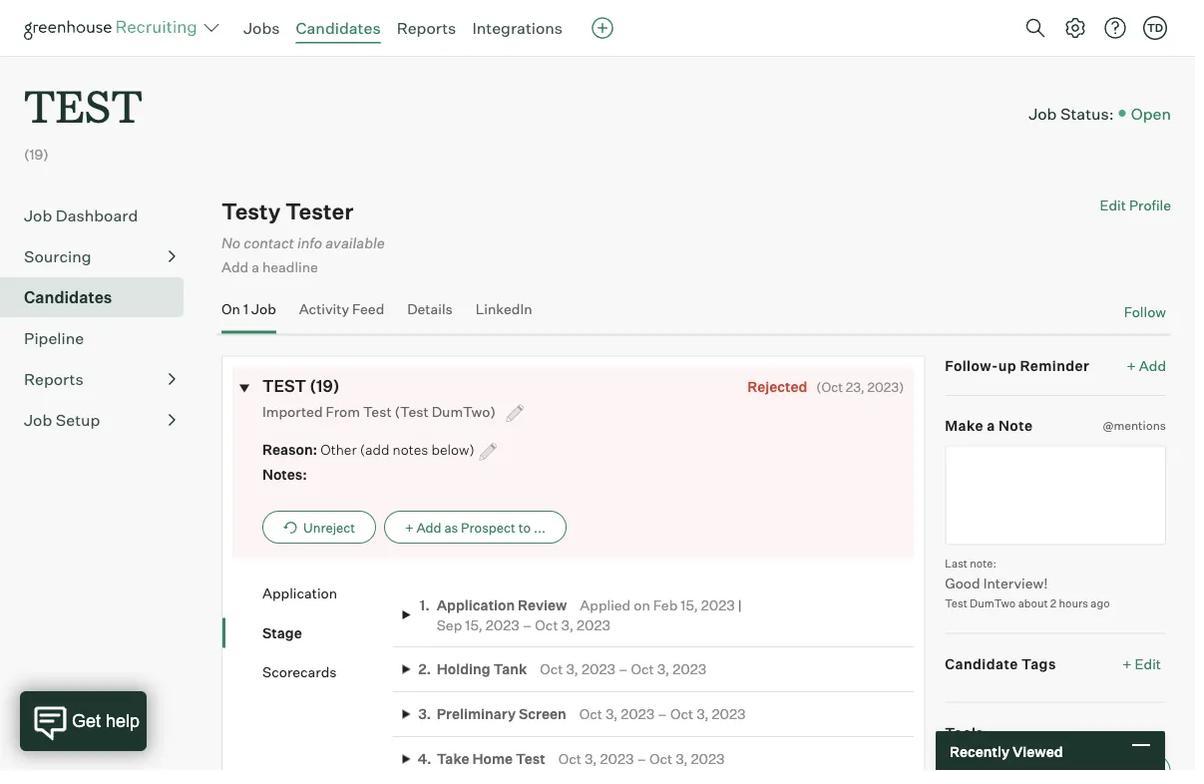 Task type: vqa. For each thing, say whether or not it's contained in the screenshot.
right Reports link
yes



Task type: locate. For each thing, give the bounding box(es) containing it.
test down good
[[945, 597, 968, 610]]

sep
[[437, 616, 462, 634]]

|
[[738, 597, 742, 614]]

test down greenhouse recruiting image
[[24, 76, 143, 135]]

holding
[[437, 661, 491, 678]]

td
[[1148, 21, 1164, 34]]

a
[[252, 258, 259, 276], [987, 417, 996, 434]]

preliminary
[[437, 706, 516, 723]]

pipeline link
[[24, 327, 176, 350]]

4. take home test oct 3, 2023 – oct 3, 2023
[[418, 751, 725, 768]]

candidates link right jobs link
[[296, 18, 381, 38]]

unreject button
[[262, 511, 376, 544]]

add inside testy tester no contact info available add a headline
[[222, 258, 249, 276]]

2 horizontal spatial add
[[1140, 357, 1167, 374]]

reports left the integrations
[[397, 18, 456, 38]]

reports link left the integrations
[[397, 18, 456, 38]]

1 horizontal spatial application
[[437, 597, 515, 614]]

0 horizontal spatial test
[[363, 403, 392, 420]]

linkedin
[[476, 300, 533, 318]]

testy
[[222, 198, 281, 225]]

+ down follow
[[1127, 357, 1137, 374]]

add down follow
[[1140, 357, 1167, 374]]

oct inside 1. application review applied on  feb 15, 2023 | sep 15, 2023 – oct 3, 2023
[[535, 616, 558, 634]]

below)
[[432, 441, 475, 458]]

candidates right jobs link
[[296, 18, 381, 38]]

2 horizontal spatial test
[[945, 597, 968, 610]]

td button
[[1144, 16, 1168, 40]]

(19) down test link
[[24, 146, 49, 163]]

test
[[24, 76, 143, 135], [262, 376, 306, 396]]

0 horizontal spatial candidates link
[[24, 286, 176, 310]]

0 horizontal spatial test
[[24, 76, 143, 135]]

1 vertical spatial a
[[987, 417, 996, 434]]

1 vertical spatial edit
[[1135, 655, 1162, 672]]

follow-
[[945, 357, 999, 374]]

1 horizontal spatial add
[[417, 519, 442, 535]]

1 vertical spatial add
[[1140, 357, 1167, 374]]

0 vertical spatial test
[[363, 403, 392, 420]]

about
[[1019, 597, 1048, 610]]

3,
[[561, 616, 574, 634], [566, 661, 579, 678], [657, 661, 670, 678], [606, 706, 618, 723], [697, 706, 709, 723], [585, 751, 597, 768], [676, 751, 688, 768]]

profile
[[1130, 197, 1172, 214]]

good
[[945, 574, 981, 592]]

add inside + add link
[[1140, 357, 1167, 374]]

+
[[1127, 357, 1137, 374], [405, 519, 414, 535], [1123, 655, 1132, 672]]

0 vertical spatial 15,
[[681, 597, 698, 614]]

1 vertical spatial +
[[405, 519, 414, 535]]

test for test
[[24, 76, 143, 135]]

1 vertical spatial test
[[945, 597, 968, 610]]

application up sep at the bottom left
[[437, 597, 515, 614]]

0 vertical spatial test
[[24, 76, 143, 135]]

1 vertical spatial (19)
[[310, 376, 340, 396]]

interview!
[[984, 574, 1048, 592]]

job setup
[[24, 410, 100, 430]]

edit profile
[[1100, 197, 1172, 214]]

...
[[534, 519, 546, 535]]

reports down pipeline
[[24, 369, 84, 389]]

as
[[445, 519, 458, 535]]

15, right sep at the bottom left
[[465, 616, 483, 634]]

(19) up from
[[310, 376, 340, 396]]

job dashboard
[[24, 206, 138, 226]]

make a note
[[945, 417, 1033, 434]]

candidates link down sourcing link
[[24, 286, 176, 310]]

add down no
[[222, 258, 249, 276]]

job
[[1029, 103, 1057, 123], [24, 206, 52, 226], [252, 300, 276, 318], [24, 410, 52, 430]]

linkedin link
[[476, 300, 533, 330]]

candidates down "sourcing"
[[24, 288, 112, 308]]

feed
[[352, 300, 384, 318]]

a inside testy tester no contact info available add a headline
[[252, 258, 259, 276]]

None text field
[[945, 445, 1167, 545]]

test
[[363, 403, 392, 420], [945, 597, 968, 610], [516, 751, 546, 768]]

test link
[[24, 56, 143, 139]]

candidate tags
[[945, 655, 1057, 672]]

1 horizontal spatial reports
[[397, 18, 456, 38]]

test left (test
[[363, 403, 392, 420]]

add left as
[[417, 519, 442, 535]]

0 vertical spatial (19)
[[24, 146, 49, 163]]

–
[[523, 616, 532, 634], [619, 661, 628, 678], [658, 706, 668, 723], [637, 751, 647, 768]]

+ inside button
[[405, 519, 414, 535]]

a left note
[[987, 417, 996, 434]]

0 vertical spatial add
[[222, 258, 249, 276]]

+ add as prospect to ...
[[405, 519, 546, 535]]

1 vertical spatial candidates link
[[24, 286, 176, 310]]

0 horizontal spatial candidates
[[24, 288, 112, 308]]

job dashboard link
[[24, 204, 176, 228]]

setup
[[56, 410, 100, 430]]

+ left as
[[405, 519, 414, 535]]

no
[[222, 234, 241, 252]]

0 vertical spatial +
[[1127, 357, 1137, 374]]

candidates link
[[296, 18, 381, 38], [24, 286, 176, 310]]

+ right tags
[[1123, 655, 1132, 672]]

0 horizontal spatial reports
[[24, 369, 84, 389]]

job for job dashboard
[[24, 206, 52, 226]]

stage
[[262, 624, 302, 642]]

last note: good interview! test dumtwo               about 2 hours               ago
[[945, 557, 1110, 610]]

0 vertical spatial reports
[[397, 18, 456, 38]]

+ add link
[[1127, 356, 1167, 375]]

1 horizontal spatial test
[[262, 376, 306, 396]]

0 horizontal spatial a
[[252, 258, 259, 276]]

1 vertical spatial test
[[262, 376, 306, 396]]

0 horizontal spatial application
[[262, 585, 337, 602]]

2 vertical spatial add
[[417, 519, 442, 535]]

on
[[222, 300, 240, 318]]

2. holding tank oct 3, 2023 – oct 3, 2023
[[418, 661, 707, 678]]

a down contact
[[252, 258, 259, 276]]

0 horizontal spatial 15,
[[465, 616, 483, 634]]

rejected
[[748, 378, 808, 395]]

reason:
[[262, 441, 318, 458]]

add
[[222, 258, 249, 276], [1140, 357, 1167, 374], [417, 519, 442, 535]]

test for test (19)
[[262, 376, 306, 396]]

reports link down pipeline link
[[24, 367, 176, 391]]

test up imported
[[262, 376, 306, 396]]

home
[[473, 751, 513, 768]]

0 vertical spatial candidates
[[296, 18, 381, 38]]

application inside 1. application review applied on  feb 15, 2023 | sep 15, 2023 – oct 3, 2023
[[437, 597, 515, 614]]

ago
[[1091, 597, 1110, 610]]

0 vertical spatial candidates link
[[296, 18, 381, 38]]

1 vertical spatial reports link
[[24, 367, 176, 391]]

last
[[945, 557, 968, 570]]

application up stage
[[262, 585, 337, 602]]

prospect
[[461, 519, 516, 535]]

reports
[[397, 18, 456, 38], [24, 369, 84, 389]]

candidates
[[296, 18, 381, 38], [24, 288, 112, 308]]

0 horizontal spatial edit
[[1100, 197, 1127, 214]]

1 horizontal spatial test
[[516, 751, 546, 768]]

add inside + add as prospect to ... button
[[417, 519, 442, 535]]

2 vertical spatial +
[[1123, 655, 1132, 672]]

job left status:
[[1029, 103, 1057, 123]]

application
[[262, 585, 337, 602], [437, 597, 515, 614]]

0 vertical spatial edit
[[1100, 197, 1127, 214]]

edit
[[1100, 197, 1127, 214], [1135, 655, 1162, 672]]

1 horizontal spatial candidates link
[[296, 18, 381, 38]]

1 horizontal spatial reports link
[[397, 18, 456, 38]]

job left setup
[[24, 410, 52, 430]]

4.
[[418, 751, 432, 768]]

reports link
[[397, 18, 456, 38], [24, 367, 176, 391]]

screen
[[519, 706, 567, 723]]

job up "sourcing"
[[24, 206, 52, 226]]

oct
[[535, 616, 558, 634], [540, 661, 563, 678], [631, 661, 654, 678], [580, 706, 603, 723], [671, 706, 694, 723], [559, 751, 582, 768], [650, 751, 673, 768]]

tester
[[285, 198, 354, 225]]

test right home
[[516, 751, 546, 768]]

0 horizontal spatial add
[[222, 258, 249, 276]]

0 vertical spatial reports link
[[397, 18, 456, 38]]

job setup link
[[24, 408, 176, 432]]

+ edit link
[[1118, 650, 1167, 677]]

15, right feb
[[681, 597, 698, 614]]

0 vertical spatial a
[[252, 258, 259, 276]]

dumtwo)
[[432, 403, 496, 420]]

1 horizontal spatial a
[[987, 417, 996, 434]]



Task type: describe. For each thing, give the bounding box(es) containing it.
viewed
[[1013, 743, 1063, 760]]

on 1 job link
[[222, 300, 276, 330]]

+ add
[[1127, 357, 1167, 374]]

dashboard
[[56, 206, 138, 226]]

2023)
[[868, 379, 904, 395]]

contact
[[244, 234, 294, 252]]

+ for + add as prospect to ...
[[405, 519, 414, 535]]

greenhouse recruiting image
[[24, 16, 204, 40]]

1 horizontal spatial candidates
[[296, 18, 381, 38]]

search image
[[1024, 16, 1048, 40]]

hours
[[1059, 597, 1089, 610]]

+ add as prospect to ... button
[[384, 511, 567, 544]]

headline
[[262, 258, 318, 276]]

configure image
[[1064, 16, 1088, 40]]

0 horizontal spatial reports link
[[24, 367, 176, 391]]

test inside last note: good interview! test dumtwo               about 2 hours               ago
[[945, 597, 968, 610]]

notes
[[393, 441, 429, 458]]

1 vertical spatial candidates
[[24, 288, 112, 308]]

follow link
[[1124, 302, 1167, 322]]

integrations
[[472, 18, 563, 38]]

up
[[999, 357, 1017, 374]]

testy tester no contact info available add a headline
[[222, 198, 385, 276]]

3. preliminary screen oct 3, 2023 – oct 3, 2023
[[418, 706, 746, 723]]

notes:
[[262, 466, 307, 483]]

details
[[407, 300, 453, 318]]

2.
[[418, 661, 431, 678]]

tags
[[1022, 655, 1057, 672]]

1 vertical spatial reports
[[24, 369, 84, 389]]

on
[[634, 597, 650, 614]]

+ edit
[[1123, 655, 1162, 672]]

sourcing
[[24, 247, 91, 267]]

scorecards
[[262, 663, 337, 681]]

note:
[[970, 557, 997, 570]]

job right 1
[[252, 300, 276, 318]]

(add
[[360, 441, 390, 458]]

job for job setup
[[24, 410, 52, 430]]

application link
[[262, 584, 393, 603]]

rejected (oct 23, 2023)
[[748, 378, 904, 395]]

0 horizontal spatial (19)
[[24, 146, 49, 163]]

1 vertical spatial 15,
[[465, 616, 483, 634]]

(oct
[[817, 379, 843, 395]]

2 vertical spatial test
[[516, 751, 546, 768]]

status:
[[1061, 103, 1114, 123]]

other
[[321, 441, 357, 458]]

td button
[[1140, 12, 1172, 44]]

1 horizontal spatial edit
[[1135, 655, 1162, 672]]

job status:
[[1029, 103, 1114, 123]]

3.
[[418, 706, 431, 723]]

feb
[[653, 597, 678, 614]]

reminder
[[1020, 357, 1090, 374]]

take
[[437, 751, 470, 768]]

note
[[999, 417, 1033, 434]]

23,
[[846, 379, 865, 395]]

scorecards link
[[262, 662, 393, 682]]

candidate
[[945, 655, 1019, 672]]

imported
[[262, 403, 323, 420]]

@mentions
[[1103, 418, 1167, 433]]

activity feed
[[299, 300, 384, 318]]

make
[[945, 417, 984, 434]]

to
[[519, 519, 531, 535]]

(test
[[395, 403, 429, 420]]

1 horizontal spatial (19)
[[310, 376, 340, 396]]

available
[[326, 234, 385, 252]]

1 horizontal spatial 15,
[[681, 597, 698, 614]]

unreject
[[303, 519, 355, 535]]

1. application review applied on  feb 15, 2023 | sep 15, 2023 – oct 3, 2023
[[420, 597, 742, 634]]

recently viewed
[[950, 743, 1063, 760]]

3, inside 1. application review applied on  feb 15, 2023 | sep 15, 2023 – oct 3, 2023
[[561, 616, 574, 634]]

review
[[518, 597, 567, 614]]

+ for + add
[[1127, 357, 1137, 374]]

follow
[[1124, 303, 1167, 321]]

integrations link
[[472, 18, 563, 38]]

jobs
[[244, 18, 280, 38]]

recently
[[950, 743, 1010, 760]]

+ for + edit
[[1123, 655, 1132, 672]]

1
[[243, 300, 249, 318]]

stage link
[[262, 623, 393, 643]]

add for + add
[[1140, 357, 1167, 374]]

activity feed link
[[299, 300, 384, 330]]

pipeline
[[24, 329, 84, 349]]

from
[[326, 403, 360, 420]]

imported from test (test dumtwo)
[[262, 403, 499, 420]]

job for job status:
[[1029, 103, 1057, 123]]

info
[[297, 234, 322, 252]]

on 1 job
[[222, 300, 276, 318]]

reason: other (add notes below)
[[262, 441, 475, 458]]

– inside 1. application review applied on  feb 15, 2023 | sep 15, 2023 – oct 3, 2023
[[523, 616, 532, 634]]

activity
[[299, 300, 349, 318]]

add for + add as prospect to ...
[[417, 519, 442, 535]]

2
[[1051, 597, 1057, 610]]

tank
[[494, 661, 527, 678]]

dumtwo
[[970, 597, 1016, 610]]

test (19)
[[262, 376, 340, 396]]



